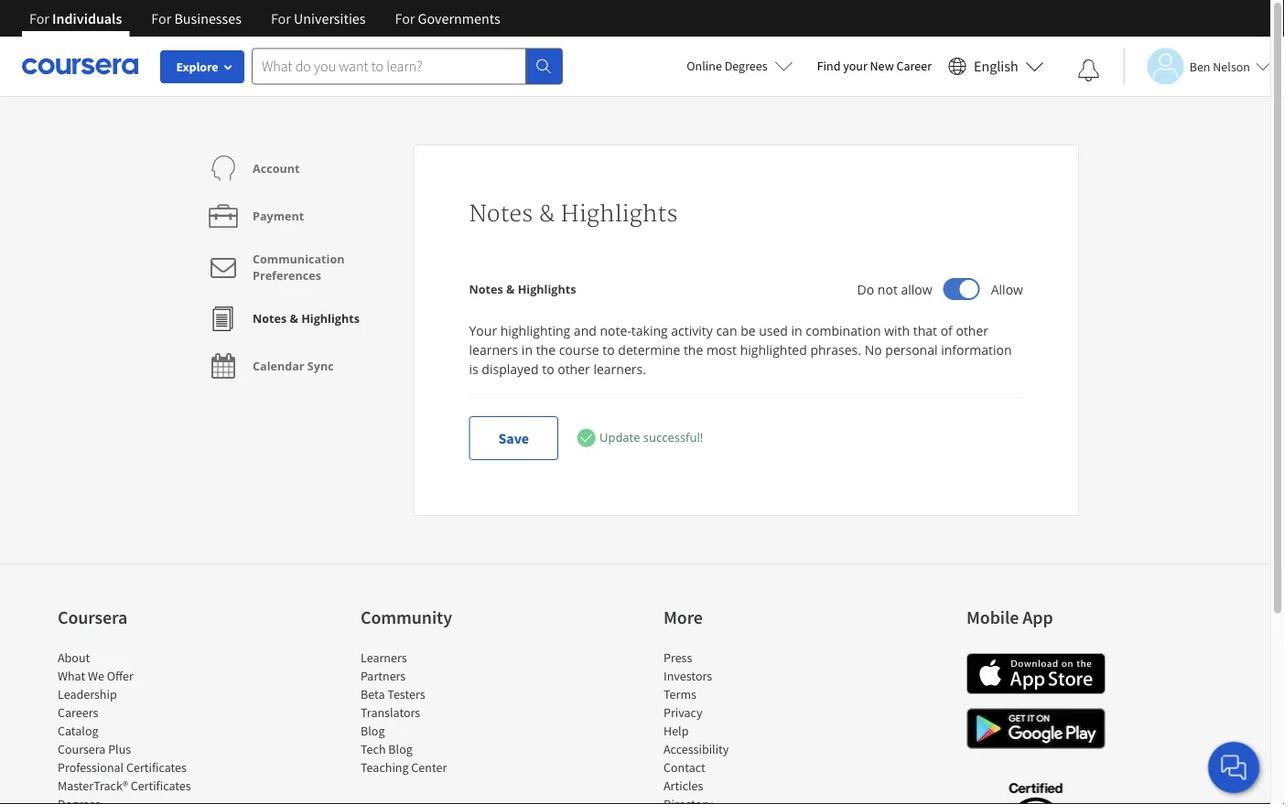Task type: vqa. For each thing, say whether or not it's contained in the screenshot.
'Tech' at the left
yes



Task type: locate. For each thing, give the bounding box(es) containing it.
0 vertical spatial &
[[538, 200, 555, 228]]

certificates up "mastertrack® certificates" link
[[126, 760, 187, 776]]

3 list from the left
[[664, 649, 819, 805]]

notes & highlights inside account settings element
[[253, 311, 360, 326]]

3 for from the left
[[271, 9, 291, 27]]

banner navigation
[[15, 0, 515, 50]]

governments
[[418, 9, 500, 27]]

new
[[870, 58, 894, 74]]

highlights
[[561, 200, 678, 228], [518, 281, 576, 297], [301, 311, 360, 326]]

list item for more
[[664, 795, 819, 805]]

learners.
[[593, 361, 646, 378]]

tech blog link
[[361, 741, 413, 758]]

update successful! alert
[[577, 428, 703, 448]]

account settings element
[[191, 145, 413, 390]]

for left businesses
[[151, 9, 171, 27]]

notes
[[469, 200, 533, 228], [469, 281, 503, 297], [253, 311, 287, 326]]

0 horizontal spatial the
[[536, 341, 556, 359]]

careers
[[58, 705, 98, 721]]

coursera up about
[[58, 606, 127, 629]]

0 horizontal spatial to
[[542, 361, 554, 378]]

coursera image
[[22, 51, 138, 81]]

None search field
[[252, 48, 563, 85]]

list item down articles
[[664, 795, 819, 805]]

1 list from the left
[[58, 649, 213, 805]]

english button
[[941, 37, 1051, 96]]

for left individuals
[[29, 9, 49, 27]]

offer
[[107, 668, 133, 685]]

1 horizontal spatial to
[[603, 341, 615, 359]]

in right used
[[791, 322, 802, 340]]

the
[[536, 341, 556, 359], [684, 341, 703, 359]]

0 horizontal spatial &
[[290, 311, 298, 326]]

0 horizontal spatial list item
[[58, 795, 213, 805]]

partners link
[[361, 668, 406, 685]]

1 vertical spatial other
[[558, 361, 590, 378]]

with
[[884, 322, 910, 340]]

about what we offer leadership careers catalog coursera plus professional certificates mastertrack® certificates
[[58, 650, 191, 794]]

1 vertical spatial coursera
[[58, 741, 106, 758]]

2 list item from the left
[[664, 795, 819, 805]]

1 vertical spatial in
[[522, 341, 533, 359]]

allow
[[901, 281, 932, 298]]

notes inside 'notes & highlights' link
[[253, 311, 287, 326]]

0 vertical spatial coursera
[[58, 606, 127, 629]]

career
[[897, 58, 932, 74]]

the down "highlighting"
[[536, 341, 556, 359]]

list containing about
[[58, 649, 213, 805]]

1 vertical spatial to
[[542, 361, 554, 378]]

0 vertical spatial to
[[603, 341, 615, 359]]

teaching
[[361, 760, 409, 776]]

certificates down "professional certificates" "link"
[[131, 778, 191, 794]]

press link
[[664, 650, 692, 666]]

list
[[58, 649, 213, 805], [361, 649, 516, 777], [664, 649, 819, 805]]

of
[[941, 322, 953, 340]]

catalog
[[58, 723, 98, 740]]

communication
[[253, 251, 345, 267]]

for left universities
[[271, 9, 291, 27]]

other up "information"
[[956, 322, 989, 340]]

blog up tech
[[361, 723, 385, 740]]

0 vertical spatial blog
[[361, 723, 385, 740]]

&
[[538, 200, 555, 228], [506, 281, 515, 297], [290, 311, 298, 326]]

mastertrack® certificates link
[[58, 778, 191, 794]]

catalog link
[[58, 723, 98, 740]]

save
[[498, 429, 529, 448]]

terms link
[[664, 686, 696, 703]]

1 list item from the left
[[58, 795, 213, 805]]

1 horizontal spatial other
[[956, 322, 989, 340]]

plus
[[108, 741, 131, 758]]

in down "highlighting"
[[522, 341, 533, 359]]

sync
[[307, 358, 334, 374]]

payment link
[[205, 192, 304, 240]]

for
[[29, 9, 49, 27], [151, 9, 171, 27], [271, 9, 291, 27], [395, 9, 415, 27]]

most
[[707, 341, 737, 359]]

blog up teaching center link
[[388, 741, 413, 758]]

1 horizontal spatial &
[[506, 281, 515, 297]]

1 horizontal spatial list
[[361, 649, 516, 777]]

articles
[[664, 778, 703, 794]]

2 the from the left
[[684, 341, 703, 359]]

find
[[817, 58, 841, 74]]

contact
[[664, 760, 705, 776]]

professional certificates link
[[58, 760, 187, 776]]

to right displayed
[[542, 361, 554, 378]]

mastertrack®
[[58, 778, 128, 794]]

0 horizontal spatial list
[[58, 649, 213, 805]]

press investors terms privacy help accessibility contact articles
[[664, 650, 729, 794]]

calendar sync link
[[205, 342, 334, 390]]

1 horizontal spatial blog
[[388, 741, 413, 758]]

help link
[[664, 723, 689, 740]]

learners
[[361, 650, 407, 666]]

coursera
[[58, 606, 127, 629], [58, 741, 106, 758]]

note-
[[600, 322, 631, 340]]

2 vertical spatial highlights
[[301, 311, 360, 326]]

2 vertical spatial &
[[290, 311, 298, 326]]

for individuals
[[29, 9, 122, 27]]

what we offer link
[[58, 668, 133, 685]]

help
[[664, 723, 689, 740]]

for for businesses
[[151, 9, 171, 27]]

for up what do you want to learn? text field at the left top of page
[[395, 9, 415, 27]]

testers
[[387, 686, 425, 703]]

list containing learners
[[361, 649, 516, 777]]

2 horizontal spatial list
[[664, 649, 819, 805]]

list containing press
[[664, 649, 819, 805]]

notes & highlights link
[[205, 295, 360, 342]]

1 for from the left
[[29, 9, 49, 27]]

to down the note-
[[603, 341, 615, 359]]

degrees
[[725, 58, 768, 74]]

list item down "mastertrack® certificates" link
[[58, 795, 213, 805]]

for for individuals
[[29, 9, 49, 27]]

individuals
[[52, 9, 122, 27]]

activity
[[671, 322, 713, 340]]

2 vertical spatial notes
[[253, 311, 287, 326]]

0 vertical spatial in
[[791, 322, 802, 340]]

teaching center link
[[361, 760, 447, 776]]

other down the course
[[558, 361, 590, 378]]

mobile app
[[967, 606, 1053, 629]]

list item
[[58, 795, 213, 805], [664, 795, 819, 805]]

the down the activity
[[684, 341, 703, 359]]

0 horizontal spatial in
[[522, 341, 533, 359]]

nelson
[[1213, 58, 1250, 75]]

2 coursera from the top
[[58, 741, 106, 758]]

translators
[[361, 705, 420, 721]]

2 for from the left
[[151, 9, 171, 27]]

leadership
[[58, 686, 117, 703]]

beta testers link
[[361, 686, 425, 703]]

other
[[956, 322, 989, 340], [558, 361, 590, 378]]

2 vertical spatial notes & highlights
[[253, 311, 360, 326]]

for universities
[[271, 9, 366, 27]]

4 for from the left
[[395, 9, 415, 27]]

2 list from the left
[[361, 649, 516, 777]]

determine
[[618, 341, 680, 359]]

1 vertical spatial certificates
[[131, 778, 191, 794]]

allow
[[991, 281, 1023, 298]]

online
[[687, 58, 722, 74]]

1 horizontal spatial the
[[684, 341, 703, 359]]

personal
[[885, 341, 938, 359]]

1 horizontal spatial list item
[[664, 795, 819, 805]]

for for universities
[[271, 9, 291, 27]]

coursera down catalog
[[58, 741, 106, 758]]

explore
[[176, 59, 218, 75]]

more
[[664, 606, 703, 629]]



Task type: describe. For each thing, give the bounding box(es) containing it.
2 horizontal spatial &
[[538, 200, 555, 228]]

do
[[857, 281, 874, 298]]

for for governments
[[395, 9, 415, 27]]

download on the app store image
[[967, 654, 1106, 695]]

articles link
[[664, 778, 703, 794]]

community
[[361, 606, 452, 629]]

we
[[88, 668, 104, 685]]

& inside account settings element
[[290, 311, 298, 326]]

contact link
[[664, 760, 705, 776]]

highlights inside account settings element
[[301, 311, 360, 326]]

calendar
[[253, 358, 304, 374]]

your highlighting and note-taking activity can be used in combination with that of other learners in the course to determine the most highlighted phrases.             no personal information is displayed to other learners.
[[469, 322, 1012, 378]]

learners link
[[361, 650, 407, 666]]

communication preferences
[[253, 251, 345, 283]]

preferences
[[253, 268, 321, 283]]

what
[[58, 668, 85, 685]]

press
[[664, 650, 692, 666]]

0 vertical spatial notes
[[469, 200, 533, 228]]

calendar sync
[[253, 358, 334, 374]]

account link
[[205, 145, 300, 192]]

professional
[[58, 760, 124, 776]]

that
[[913, 322, 937, 340]]

1 vertical spatial notes & highlights
[[469, 281, 576, 297]]

0 vertical spatial highlights
[[561, 200, 678, 228]]

about link
[[58, 650, 90, 666]]

center
[[411, 760, 447, 776]]

careers link
[[58, 705, 98, 721]]

0 horizontal spatial blog
[[361, 723, 385, 740]]

1 coursera from the top
[[58, 606, 127, 629]]

taking
[[631, 322, 668, 340]]

leadership link
[[58, 686, 117, 703]]

notes & highlights switch
[[943, 278, 980, 300]]

phrases.
[[810, 341, 861, 359]]

do not allow
[[857, 281, 932, 298]]

1 the from the left
[[536, 341, 556, 359]]

1 vertical spatial blog
[[388, 741, 413, 758]]

coursera plus link
[[58, 741, 131, 758]]

update successful!
[[599, 429, 703, 446]]

translators link
[[361, 705, 420, 721]]

investors link
[[664, 668, 712, 685]]

beta
[[361, 686, 385, 703]]

successful!
[[643, 429, 703, 446]]

combination
[[806, 322, 881, 340]]

ben nelson button
[[1124, 48, 1270, 85]]

be
[[741, 322, 756, 340]]

show notifications image
[[1078, 59, 1100, 81]]

course
[[559, 341, 599, 359]]

highlighting
[[500, 322, 570, 340]]

1 vertical spatial notes
[[469, 281, 503, 297]]

accessibility
[[664, 741, 729, 758]]

get it on google play image
[[967, 708, 1106, 750]]

used
[[759, 322, 788, 340]]

0 horizontal spatial other
[[558, 361, 590, 378]]

your
[[469, 322, 497, 340]]

explore button
[[160, 50, 244, 83]]

and
[[574, 322, 597, 340]]

ben
[[1190, 58, 1210, 75]]

investors
[[664, 668, 712, 685]]

online degrees
[[687, 58, 768, 74]]

learners
[[469, 341, 518, 359]]

for governments
[[395, 9, 500, 27]]

for businesses
[[151, 9, 242, 27]]

payment
[[253, 208, 304, 224]]

chat with us image
[[1219, 753, 1248, 783]]

displayed
[[482, 361, 539, 378]]

0 vertical spatial notes & highlights
[[469, 200, 678, 228]]

find your new career
[[817, 58, 932, 74]]

save button
[[469, 416, 558, 460]]

list for coursera
[[58, 649, 213, 805]]

communication preferences link
[[205, 240, 400, 295]]

terms
[[664, 686, 696, 703]]

online degrees button
[[672, 46, 808, 86]]

tech
[[361, 741, 386, 758]]

list for community
[[361, 649, 516, 777]]

list for more
[[664, 649, 819, 805]]

not
[[878, 281, 898, 298]]

blog link
[[361, 723, 385, 740]]

list item for coursera
[[58, 795, 213, 805]]

highlighted
[[740, 341, 807, 359]]

is
[[469, 361, 478, 378]]

update
[[599, 429, 640, 446]]

1 vertical spatial highlights
[[518, 281, 576, 297]]

0 vertical spatial certificates
[[126, 760, 187, 776]]

app
[[1023, 606, 1053, 629]]

privacy
[[664, 705, 703, 721]]

businesses
[[174, 9, 242, 27]]

english
[[974, 57, 1018, 76]]

partners
[[361, 668, 406, 685]]

notes & highlights image
[[960, 280, 978, 298]]

What do you want to learn? text field
[[252, 48, 526, 85]]

1 horizontal spatial in
[[791, 322, 802, 340]]

0 vertical spatial other
[[956, 322, 989, 340]]

no
[[865, 341, 882, 359]]

coursera inside about what we offer leadership careers catalog coursera plus professional certificates mastertrack® certificates
[[58, 741, 106, 758]]

ben nelson
[[1190, 58, 1250, 75]]

1 vertical spatial &
[[506, 281, 515, 297]]

logo of certified b corporation image
[[998, 773, 1073, 805]]

mobile
[[967, 606, 1019, 629]]

privacy link
[[664, 705, 703, 721]]



